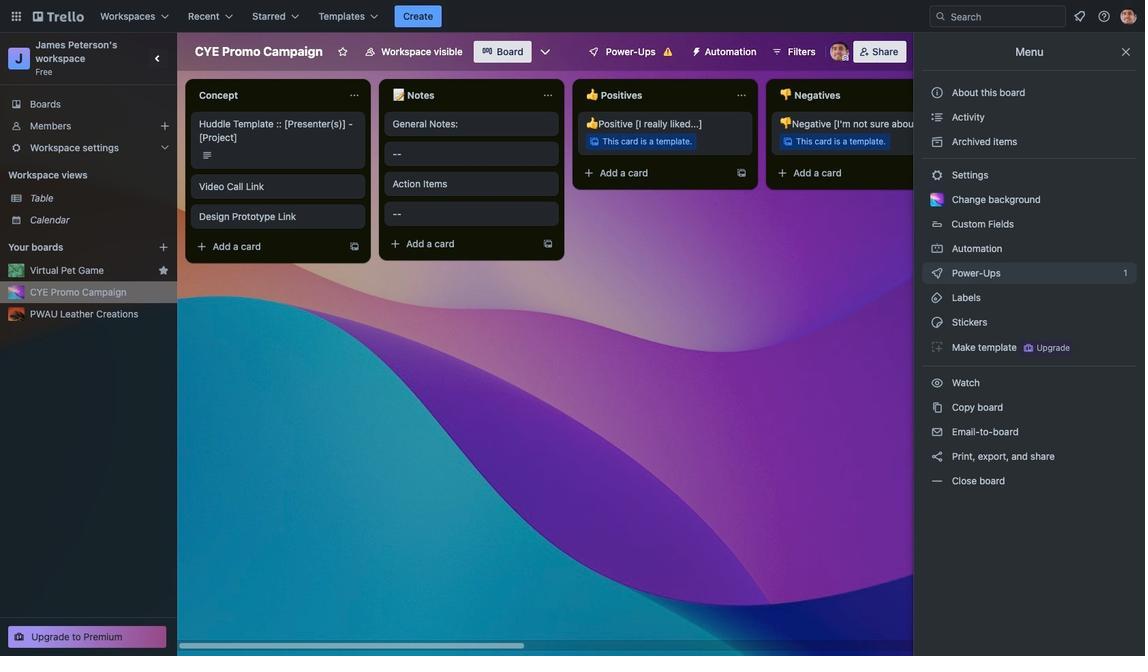 Task type: vqa. For each thing, say whether or not it's contained in the screenshot.
Create from template… image to the bottom
yes



Task type: locate. For each thing, give the bounding box(es) containing it.
customize views image
[[539, 45, 552, 59]]

primary element
[[0, 0, 1146, 33]]

6 sm image from the top
[[931, 450, 945, 464]]

5 sm image from the top
[[931, 426, 945, 439]]

None text field
[[772, 85, 925, 106]]

Board name text field
[[188, 41, 330, 63]]

1 vertical spatial james peterson (jamespeterson93) image
[[831, 42, 850, 61]]

sm image
[[686, 41, 705, 60], [931, 135, 945, 149], [931, 242, 945, 256], [931, 316, 945, 329], [931, 340, 945, 354], [931, 376, 945, 390], [931, 401, 945, 415], [931, 475, 945, 488]]

0 vertical spatial james peterson (jamespeterson93) image
[[1121, 8, 1138, 25]]

workspace navigation collapse icon image
[[149, 49, 168, 68]]

james peterson (jamespeterson93) image
[[1121, 8, 1138, 25], [831, 42, 850, 61]]

None text field
[[191, 85, 344, 106], [385, 85, 537, 106], [578, 85, 731, 106], [191, 85, 344, 106], [385, 85, 537, 106], [578, 85, 731, 106]]

1 horizontal spatial create from template… image
[[543, 239, 554, 250]]

sm image
[[931, 110, 945, 124], [931, 168, 945, 182], [931, 267, 945, 280], [931, 291, 945, 305], [931, 426, 945, 439], [931, 450, 945, 464]]

1 sm image from the top
[[931, 110, 945, 124]]

0 horizontal spatial create from template… image
[[349, 241, 360, 252]]

create from template… image
[[543, 239, 554, 250], [349, 241, 360, 252]]



Task type: describe. For each thing, give the bounding box(es) containing it.
starred icon image
[[158, 265, 169, 276]]

2 sm image from the top
[[931, 168, 945, 182]]

add board image
[[158, 242, 169, 253]]

back to home image
[[33, 5, 84, 27]]

0 horizontal spatial james peterson (jamespeterson93) image
[[831, 42, 850, 61]]

this member is an admin of this board. image
[[843, 55, 849, 61]]

3 sm image from the top
[[931, 267, 945, 280]]

Search field
[[947, 7, 1066, 26]]

1 horizontal spatial james peterson (jamespeterson93) image
[[1121, 8, 1138, 25]]

0 notifications image
[[1072, 8, 1089, 25]]

search image
[[936, 11, 947, 22]]

your boards with 3 items element
[[8, 239, 138, 256]]

star or unstar board image
[[338, 46, 349, 57]]

open information menu image
[[1098, 10, 1112, 23]]

4 sm image from the top
[[931, 291, 945, 305]]

create from template… image
[[737, 168, 747, 179]]



